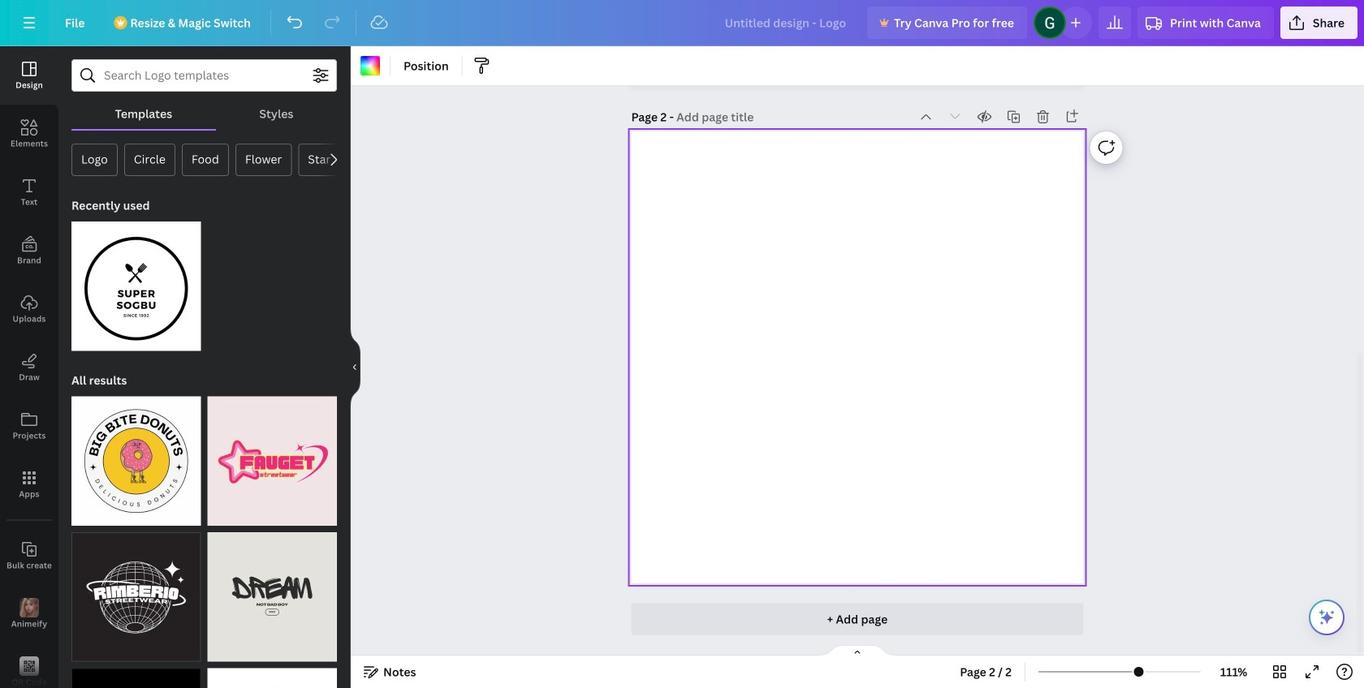 Task type: describe. For each thing, give the bounding box(es) containing it.
canva assistant image
[[1317, 608, 1337, 628]]

bright colorful playful funny donuts food circle logo group
[[71, 387, 201, 526]]

Page title text field
[[677, 109, 756, 125]]

pink yellow star y2k style streetwear logo image
[[208, 397, 337, 526]]

side panel tab list
[[0, 46, 58, 689]]

bright colorful playful funny donuts food circle logo image
[[71, 397, 201, 526]]

Zoom button
[[1208, 660, 1261, 686]]

Design title text field
[[712, 6, 861, 39]]

blue and white circle surfing club logo image
[[208, 669, 337, 689]]

pink yellow star y2k style streetwear logo group
[[208, 387, 337, 526]]

Search Logo templates search field
[[104, 60, 305, 91]]

main menu bar
[[0, 0, 1365, 46]]

black and white globe y2k streetwear logo group
[[71, 523, 201, 662]]



Task type: vqa. For each thing, say whether or not it's contained in the screenshot.
Design Title text field
yes



Task type: locate. For each thing, give the bounding box(es) containing it.
black circle with utensils restaurant logo group
[[71, 212, 201, 351]]

black and white modern vintage retro brand logo group
[[71, 659, 201, 689]]

black and white modern vintage retro brand logo image
[[71, 669, 201, 689]]

black and white globe y2k streetwear logo image
[[71, 533, 201, 662]]

black circle with utensils restaurant logo image
[[71, 222, 201, 351]]

blue and white circle surfing club logo group
[[208, 659, 337, 689]]

modern minimalist graffiti dream brand logo group
[[208, 523, 337, 662]]

#ffffff image
[[361, 56, 380, 76]]

hide image
[[350, 329, 361, 407]]

show pages image
[[819, 645, 897, 658]]



